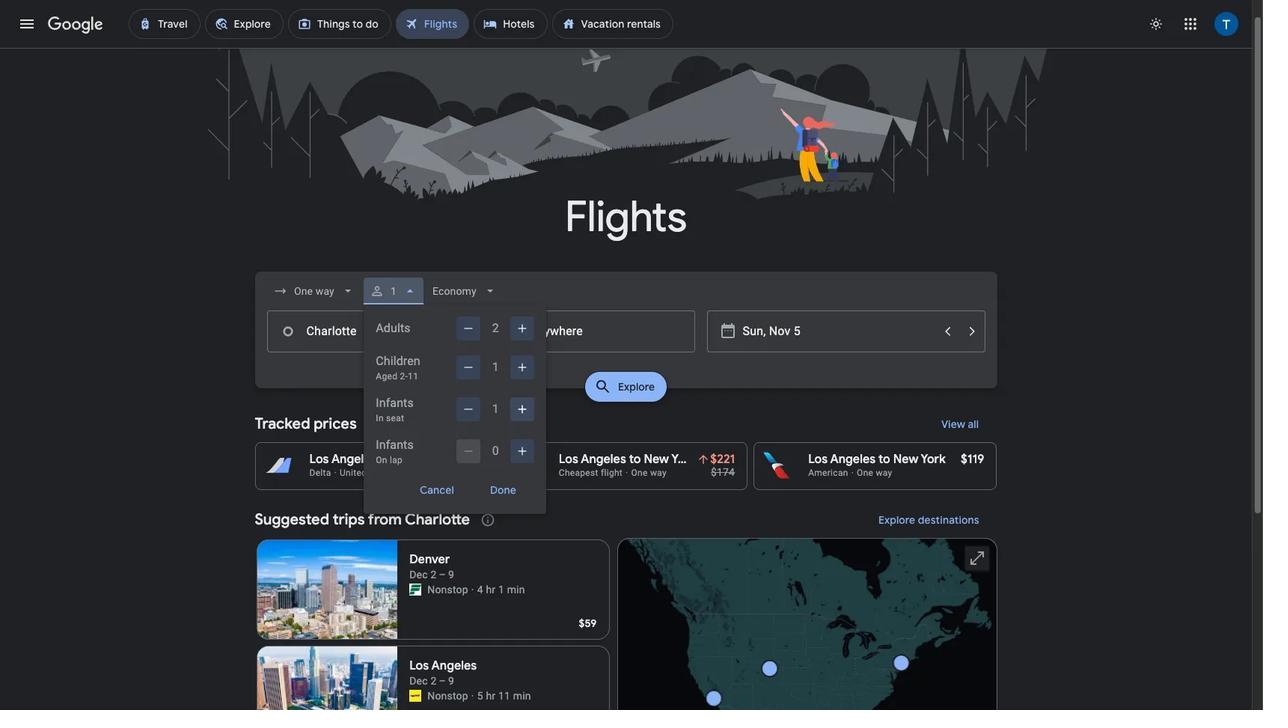 Task type: describe. For each thing, give the bounding box(es) containing it.
cancel
[[420, 483, 454, 497]]

in
[[376, 413, 384, 424]]

angeles for los angeles dec 2 – 9
[[431, 659, 477, 673]]

on
[[376, 455, 387, 465]]

infants for 0
[[376, 438, 414, 452]]

lap
[[390, 455, 403, 465]]

0 horizontal spatial  image
[[471, 582, 474, 597]]

seat
[[386, 413, 404, 424]]

dec inside denver dec 2 – 9
[[409, 569, 428, 581]]

&
[[487, 452, 495, 467]]

angeles,
[[331, 452, 380, 467]]

min for denver
[[507, 584, 525, 596]]

main menu image
[[18, 15, 36, 33]]

explore for explore
[[618, 380, 655, 394]]

11 inside children aged 2-11
[[408, 371, 418, 382]]

explore for explore destinations
[[878, 513, 915, 527]]

Flight search field
[[243, 272, 1009, 514]]

 image inside tracked prices region
[[851, 468, 854, 478]]

spirit image
[[409, 690, 421, 702]]

done
[[490, 483, 517, 497]]

city
[[399, 468, 414, 478]]

2 newark from the left
[[714, 452, 757, 467]]

$119
[[961, 452, 984, 467]]

york,
[[410, 452, 439, 467]]

angeles for los angeles to new york
[[830, 452, 876, 467]]

$1,056 $756
[[449, 452, 486, 478]]

to for los angeles to new york
[[879, 452, 890, 467]]

delta
[[309, 468, 331, 478]]

flight
[[601, 468, 623, 478]]

1 down 2
[[492, 360, 499, 374]]

suggested
[[255, 510, 329, 529]]

york for los angeles to new york or newark
[[671, 452, 696, 467]]

los for los angeles to new york or newark
[[559, 452, 578, 467]]

2 one way from the left
[[857, 468, 892, 478]]

united
[[340, 468, 367, 478]]

2
[[492, 321, 499, 335]]

min for los angeles
[[513, 690, 531, 702]]

1 new from the left
[[383, 452, 408, 467]]

seattle
[[498, 452, 537, 467]]

4 hr 1 min
[[477, 584, 525, 596]]

american
[[808, 468, 848, 478]]

aged
[[376, 371, 398, 382]]

hr for denver
[[486, 584, 496, 596]]

los angeles, new york, newark & seattle
[[309, 452, 537, 467]]

1 horizontal spatial  image
[[471, 688, 474, 703]]

destinations
[[918, 513, 979, 527]]

$59
[[579, 617, 597, 630]]

hr for los angeles
[[486, 690, 496, 702]]

1 one way from the left
[[631, 468, 667, 478]]

children aged 2-11
[[376, 354, 420, 382]]

Departure text field
[[743, 311, 934, 352]]

denver dec 2 – 9
[[409, 552, 454, 581]]

charlotte
[[405, 510, 470, 529]]

1 inside "suggested trips from charlotte" region
[[498, 584, 504, 596]]

0
[[492, 444, 499, 458]]

denver
[[409, 552, 450, 567]]

frontier image
[[409, 584, 421, 596]]

explore destinations button
[[860, 502, 997, 538]]

2 way from the left
[[876, 468, 892, 478]]

1 way from the left
[[650, 468, 667, 478]]

view all
[[942, 418, 979, 431]]

1056 US dollars text field
[[449, 452, 486, 467]]

119 US dollars text field
[[961, 452, 984, 467]]

cheapest flight
[[559, 468, 623, 478]]

nonstop for dec
[[427, 584, 468, 596]]



Task type: locate. For each thing, give the bounding box(es) containing it.
1
[[391, 285, 397, 297], [492, 360, 499, 374], [492, 402, 499, 416], [498, 584, 504, 596]]

 image left 4
[[471, 582, 474, 597]]

1 horizontal spatial  image
[[851, 468, 854, 478]]

0 horizontal spatial explore
[[618, 380, 655, 394]]

trips
[[333, 510, 365, 529]]

hr
[[486, 584, 496, 596], [486, 690, 496, 702]]

1 horizontal spatial explore
[[878, 513, 915, 527]]

los angeles to new york
[[808, 452, 946, 467]]

2 dec from the top
[[409, 675, 428, 687]]

multi-city
[[375, 468, 414, 478]]

los
[[309, 452, 329, 467], [559, 452, 578, 467], [808, 452, 828, 467], [409, 659, 429, 673]]

cheapest
[[559, 468, 598, 478]]

explore inside 'button'
[[878, 513, 915, 527]]

nonstop
[[427, 584, 468, 596], [427, 690, 468, 702]]

2 – 9
[[431, 569, 454, 581], [431, 675, 454, 687]]

suggested trips from charlotte
[[255, 510, 470, 529]]

angeles
[[581, 452, 626, 467], [830, 452, 876, 467], [431, 659, 477, 673]]

0 vertical spatial explore
[[618, 380, 655, 394]]

1 dec from the top
[[409, 569, 428, 581]]

5
[[477, 690, 483, 702]]

nonstop down los angeles dec 2 – 9
[[427, 690, 468, 702]]

way
[[650, 468, 667, 478], [876, 468, 892, 478]]

or
[[699, 452, 711, 467]]

0 vertical spatial hr
[[486, 584, 496, 596]]

explore button
[[585, 372, 667, 402]]

0 vertical spatial min
[[507, 584, 525, 596]]

1 vertical spatial dec
[[409, 675, 428, 687]]

newark left &
[[441, 452, 485, 467]]

1 2 – 9 from the top
[[431, 569, 454, 581]]

los angeles dec 2 – 9
[[409, 659, 477, 687]]

59 US dollars text field
[[579, 617, 597, 630]]

1 vertical spatial  image
[[471, 688, 474, 703]]

0 horizontal spatial york
[[671, 452, 696, 467]]

prices
[[314, 415, 357, 433]]

0 vertical spatial 11
[[408, 371, 418, 382]]

0 vertical spatial infants
[[376, 396, 414, 410]]

2 horizontal spatial new
[[893, 452, 918, 467]]

2 to from the left
[[879, 452, 890, 467]]

1 horizontal spatial new
[[644, 452, 669, 467]]

change appearance image
[[1138, 6, 1174, 42]]

0 vertical spatial  image
[[334, 468, 337, 478]]

view
[[942, 418, 966, 431]]

los up spirit icon
[[409, 659, 429, 673]]

infants on lap
[[376, 438, 414, 465]]

explore up tracked prices region
[[618, 380, 655, 394]]

one way
[[631, 468, 667, 478], [857, 468, 892, 478]]

1 vertical spatial hr
[[486, 690, 496, 702]]

None text field
[[484, 311, 695, 352]]

min
[[507, 584, 525, 596], [513, 690, 531, 702]]

angeles inside los angeles dec 2 – 9
[[431, 659, 477, 673]]

infants for 1
[[376, 396, 414, 410]]

1 horizontal spatial way
[[876, 468, 892, 478]]

york left 119 us dollars text box
[[921, 452, 946, 467]]

1 horizontal spatial angeles
[[581, 452, 626, 467]]

1 right 4
[[498, 584, 504, 596]]

1 up 0
[[492, 402, 499, 416]]

tracked
[[255, 415, 310, 433]]

los for los angeles to new york
[[808, 452, 828, 467]]

0 horizontal spatial one
[[631, 468, 648, 478]]

2 hr from the top
[[486, 690, 496, 702]]

2 nonstop from the top
[[427, 690, 468, 702]]

hr right 5
[[486, 690, 496, 702]]

all
[[968, 418, 979, 431]]

1 button
[[364, 273, 424, 309]]

newark right or
[[714, 452, 757, 467]]

1 up adults
[[391, 285, 397, 297]]

0 vertical spatial  image
[[851, 468, 854, 478]]

dec
[[409, 569, 428, 581], [409, 675, 428, 687]]

174 US dollars text field
[[711, 466, 735, 478]]

 image inside tracked prices region
[[334, 468, 337, 478]]

2 one from the left
[[857, 468, 873, 478]]

new up explore destinations in the right bottom of the page
[[893, 452, 918, 467]]

 image left 5
[[471, 688, 474, 703]]

los angeles to new york or newark
[[559, 452, 757, 467]]

0 horizontal spatial newark
[[441, 452, 485, 467]]

los up delta at bottom left
[[309, 452, 329, 467]]

221 US dollars text field
[[710, 452, 735, 467]]

0 vertical spatial nonstop
[[427, 584, 468, 596]]

explore
[[618, 380, 655, 394], [878, 513, 915, 527]]

new
[[383, 452, 408, 467], [644, 452, 669, 467], [893, 452, 918, 467]]

None field
[[267, 278, 361, 305], [427, 278, 504, 305], [267, 278, 361, 305], [427, 278, 504, 305]]

infants
[[376, 396, 414, 410], [376, 438, 414, 452]]

one down "los angeles to new york or newark"
[[631, 468, 648, 478]]

11 inside "suggested trips from charlotte" region
[[498, 690, 510, 702]]

$221
[[710, 452, 735, 467]]

los up cheapest
[[559, 452, 578, 467]]

11
[[408, 371, 418, 382], [498, 690, 510, 702]]

los for los angeles, new york, newark & seattle
[[309, 452, 329, 467]]

 image
[[851, 468, 854, 478], [471, 582, 474, 597]]

1 horizontal spatial newark
[[714, 452, 757, 467]]

 image
[[334, 468, 337, 478], [471, 688, 474, 703]]

0 horizontal spatial way
[[650, 468, 667, 478]]

hr right 4
[[486, 584, 496, 596]]

tracked prices region
[[255, 406, 997, 490]]

dec inside los angeles dec 2 – 9
[[409, 675, 428, 687]]

 image right delta at bottom left
[[334, 468, 337, 478]]

3 new from the left
[[893, 452, 918, 467]]

cancel button
[[402, 478, 472, 502]]

adults
[[376, 321, 410, 335]]

explore left destinations
[[878, 513, 915, 527]]

1 vertical spatial infants
[[376, 438, 414, 452]]

to for los angeles to new york or newark
[[629, 452, 641, 467]]

children
[[376, 354, 420, 368]]

0 horizontal spatial  image
[[334, 468, 337, 478]]

min right 5
[[513, 690, 531, 702]]

2 york from the left
[[921, 452, 946, 467]]

1 inside popup button
[[391, 285, 397, 297]]

1 vertical spatial nonstop
[[427, 690, 468, 702]]

1 horizontal spatial one way
[[857, 468, 892, 478]]

2 infants from the top
[[376, 438, 414, 452]]

2-
[[400, 371, 408, 382]]

1 to from the left
[[629, 452, 641, 467]]

min right 4
[[507, 584, 525, 596]]

1 horizontal spatial to
[[879, 452, 890, 467]]

explore inside button
[[618, 380, 655, 394]]

new for los angeles to new york
[[893, 452, 918, 467]]

from
[[368, 510, 402, 529]]

5 hr 11 min
[[477, 690, 531, 702]]

1 york from the left
[[671, 452, 696, 467]]

new up multi-city
[[383, 452, 408, 467]]

infants up seat
[[376, 396, 414, 410]]

infants up lap
[[376, 438, 414, 452]]

0 horizontal spatial one way
[[631, 468, 667, 478]]

nonstop down denver dec 2 – 9
[[427, 584, 468, 596]]

one down los angeles to new york
[[857, 468, 873, 478]]

0 horizontal spatial 11
[[408, 371, 418, 382]]

one way down "los angeles to new york or newark"
[[631, 468, 667, 478]]

number of passengers dialog
[[364, 305, 546, 514]]

tracked prices
[[255, 415, 357, 433]]

1 infants from the top
[[376, 396, 414, 410]]

nonstop for angeles
[[427, 690, 468, 702]]

newark
[[441, 452, 485, 467], [714, 452, 757, 467]]

multi-
[[375, 468, 399, 478]]

york left or
[[671, 452, 696, 467]]

2 – 9 inside denver dec 2 – 9
[[431, 569, 454, 581]]

york for los angeles to new york
[[921, 452, 946, 467]]

2 2 – 9 from the top
[[431, 675, 454, 687]]

dec up spirit icon
[[409, 675, 428, 687]]

1 vertical spatial  image
[[471, 582, 474, 597]]

$174
[[711, 466, 735, 478]]

1 one from the left
[[631, 468, 648, 478]]

done button
[[472, 478, 535, 502]]

1 horizontal spatial one
[[857, 468, 873, 478]]

way down "los angeles to new york or newark"
[[650, 468, 667, 478]]

1 horizontal spatial york
[[921, 452, 946, 467]]

explore destinations
[[878, 513, 979, 527]]

1 hr from the top
[[486, 584, 496, 596]]

1 vertical spatial explore
[[878, 513, 915, 527]]

$756
[[461, 466, 486, 478]]

1 vertical spatial 2 – 9
[[431, 675, 454, 687]]

way down los angeles to new york
[[876, 468, 892, 478]]

to
[[629, 452, 641, 467], [879, 452, 890, 467]]

york
[[671, 452, 696, 467], [921, 452, 946, 467]]

0 vertical spatial dec
[[409, 569, 428, 581]]

one way down los angeles to new york
[[857, 468, 892, 478]]

4
[[477, 584, 483, 596]]

new for los angeles to new york or newark
[[644, 452, 669, 467]]

0 horizontal spatial to
[[629, 452, 641, 467]]

0 vertical spatial 2 – 9
[[431, 569, 454, 581]]

 image right american
[[851, 468, 854, 478]]

new left or
[[644, 452, 669, 467]]

angeles for los angeles to new york or newark
[[581, 452, 626, 467]]

suggested trips from charlotte region
[[255, 502, 997, 710]]

dec up frontier image
[[409, 569, 428, 581]]

1 vertical spatial min
[[513, 690, 531, 702]]

2 horizontal spatial angeles
[[830, 452, 876, 467]]

one
[[631, 468, 648, 478], [857, 468, 873, 478]]

$1,056
[[449, 452, 486, 467]]

1 vertical spatial 11
[[498, 690, 510, 702]]

2 new from the left
[[644, 452, 669, 467]]

0 horizontal spatial new
[[383, 452, 408, 467]]

los inside los angeles dec 2 – 9
[[409, 659, 429, 673]]

1 horizontal spatial 11
[[498, 690, 510, 702]]

11 right 5
[[498, 690, 510, 702]]

infants in seat
[[376, 396, 414, 424]]

1 newark from the left
[[441, 452, 485, 467]]

flights
[[565, 191, 687, 244]]

11 down children
[[408, 371, 418, 382]]

0 horizontal spatial angeles
[[431, 659, 477, 673]]

los up american
[[808, 452, 828, 467]]

2 – 9 inside los angeles dec 2 – 9
[[431, 675, 454, 687]]

1 nonstop from the top
[[427, 584, 468, 596]]



Task type: vqa. For each thing, say whether or not it's contained in the screenshot.
Paris,
no



